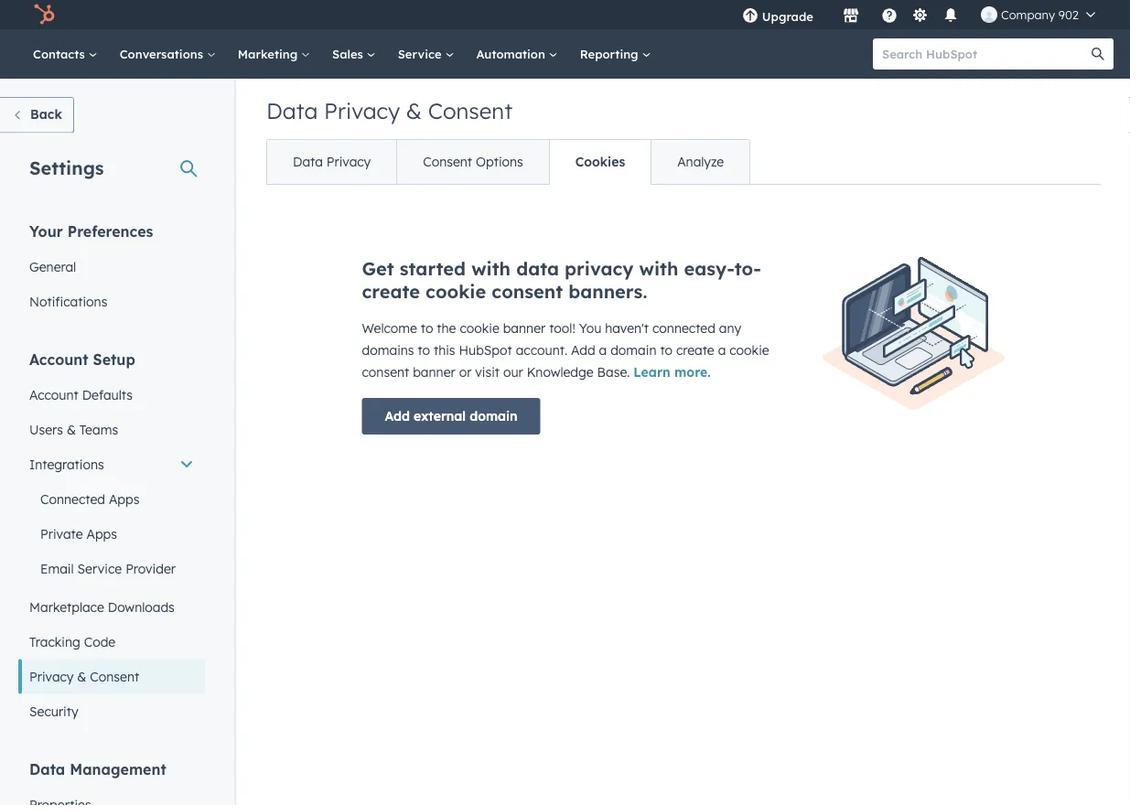 Task type: describe. For each thing, give the bounding box(es) containing it.
0 vertical spatial consent
[[428, 97, 513, 125]]

settings image
[[912, 8, 929, 24]]

hubspot
[[459, 342, 512, 358]]

create inside welcome to the cookie banner tool! you haven't connected any domains to this hubspot account. add a domain to create a cookie consent banner or visit our knowledge base.
[[677, 342, 715, 358]]

help button
[[874, 0, 905, 29]]

902
[[1059, 7, 1079, 22]]

account.
[[516, 342, 568, 358]]

1 vertical spatial consent
[[423, 154, 472, 170]]

connected apps link
[[18, 482, 205, 517]]

service link
[[387, 29, 465, 79]]

marketplace
[[29, 599, 104, 615]]

started
[[400, 257, 466, 280]]

learn more.
[[634, 364, 711, 380]]

marketing
[[238, 46, 301, 61]]

data privacy link
[[267, 140, 397, 184]]

2 a from the left
[[718, 342, 726, 358]]

add external domain
[[385, 408, 518, 424]]

to left "this"
[[418, 342, 430, 358]]

add inside the add external domain button
[[385, 408, 410, 424]]

upgrade
[[762, 9, 814, 24]]

users & teams
[[29, 422, 118, 438]]

1 with from the left
[[472, 257, 511, 280]]

reporting link
[[569, 29, 662, 79]]

add external domain button
[[362, 398, 541, 435]]

base.
[[597, 364, 630, 380]]

settings link
[[909, 5, 932, 24]]

notifications button
[[936, 0, 967, 29]]

notifications image
[[943, 8, 959, 25]]

tool!
[[549, 320, 576, 336]]

data
[[517, 257, 559, 280]]

privacy for data privacy & consent
[[324, 97, 400, 125]]

tracking code link
[[18, 625, 205, 660]]

preferences
[[67, 222, 153, 240]]

domain inside button
[[470, 408, 518, 424]]

connected apps
[[40, 491, 140, 507]]

private
[[40, 526, 83, 542]]

company 902
[[1002, 7, 1079, 22]]

users
[[29, 422, 63, 438]]

settings
[[29, 156, 104, 179]]

upgrade image
[[742, 8, 759, 25]]

provider
[[126, 561, 176, 577]]

service inside email service provider link
[[77, 561, 122, 577]]

account for account defaults
[[29, 387, 79, 403]]

sales
[[332, 46, 367, 61]]

welcome
[[362, 320, 417, 336]]

privacy inside account setup element
[[29, 669, 74, 685]]

notifications link
[[18, 284, 205, 319]]

banners.
[[569, 280, 648, 303]]

consent inside welcome to the cookie banner tool! you haven't connected any domains to this hubspot account. add a domain to create a cookie consent banner or visit our knowledge base.
[[362, 364, 409, 380]]

add inside welcome to the cookie banner tool! you haven't connected any domains to this hubspot account. add a domain to create a cookie consent banner or visit our knowledge base.
[[571, 342, 596, 358]]

code
[[84, 634, 116, 650]]

management
[[70, 760, 166, 779]]

defaults
[[82, 387, 133, 403]]

general
[[29, 259, 76, 275]]

menu containing company 902
[[730, 0, 1109, 29]]

cookies
[[576, 154, 625, 170]]

visit
[[475, 364, 500, 380]]

automation
[[476, 46, 549, 61]]

welcome to the cookie banner tool! you haven't connected any domains to this hubspot account. add a domain to create a cookie consent banner or visit our knowledge base.
[[362, 320, 770, 380]]

your
[[29, 222, 63, 240]]

setup
[[93, 350, 135, 369]]

& for teams
[[67, 422, 76, 438]]

0 vertical spatial banner
[[503, 320, 546, 336]]

contacts link
[[22, 29, 109, 79]]

you
[[579, 320, 602, 336]]

account defaults
[[29, 387, 133, 403]]

company 902 button
[[970, 0, 1107, 29]]

more.
[[675, 364, 711, 380]]

your preferences element
[[18, 221, 205, 319]]

data privacy
[[293, 154, 371, 170]]

analyze link
[[651, 140, 750, 184]]

or
[[459, 364, 472, 380]]

private apps
[[40, 526, 117, 542]]

company
[[1002, 7, 1056, 22]]

marketplaces image
[[843, 8, 860, 25]]

cookie inside get started with data privacy with easy-to- create cookie consent banners.
[[426, 280, 486, 303]]

privacy & consent link
[[18, 660, 205, 694]]

data privacy & consent
[[266, 97, 513, 125]]

& for consent
[[77, 669, 86, 685]]

to-
[[735, 257, 762, 280]]

learn more. link
[[634, 364, 711, 380]]

consent options link
[[397, 140, 549, 184]]

search image
[[1092, 48, 1105, 60]]

the
[[437, 320, 456, 336]]



Task type: vqa. For each thing, say whether or not it's contained in the screenshot.
The Options
yes



Task type: locate. For each thing, give the bounding box(es) containing it.
connected
[[40, 491, 105, 507]]

a up base.
[[599, 342, 607, 358]]

0 horizontal spatial domain
[[470, 408, 518, 424]]

back
[[30, 106, 62, 122]]

consent down tracking code 'link'
[[90, 669, 139, 685]]

integrations button
[[18, 447, 205, 482]]

knowledge
[[527, 364, 594, 380]]

connected
[[653, 320, 716, 336]]

integrations
[[29, 456, 104, 472]]

&
[[406, 97, 422, 125], [67, 422, 76, 438], [77, 669, 86, 685]]

cookie
[[426, 280, 486, 303], [460, 320, 500, 336], [730, 342, 770, 358]]

security link
[[18, 694, 205, 729]]

2 vertical spatial data
[[29, 760, 65, 779]]

data management element
[[18, 759, 205, 806]]

private apps link
[[18, 517, 205, 552]]

tracking
[[29, 634, 80, 650]]

haven't
[[605, 320, 649, 336]]

1 horizontal spatial service
[[398, 46, 445, 61]]

1 horizontal spatial &
[[77, 669, 86, 685]]

cookie down any
[[730, 342, 770, 358]]

consent up the tool!
[[492, 280, 563, 303]]

account up users
[[29, 387, 79, 403]]

1 horizontal spatial a
[[718, 342, 726, 358]]

1 vertical spatial apps
[[86, 526, 117, 542]]

1 horizontal spatial consent
[[492, 280, 563, 303]]

2 vertical spatial consent
[[90, 669, 139, 685]]

easy-
[[684, 257, 735, 280]]

2 vertical spatial &
[[77, 669, 86, 685]]

data for data privacy & consent
[[266, 97, 318, 125]]

menu
[[730, 0, 1109, 29]]

email service provider
[[40, 561, 176, 577]]

cookie up the
[[426, 280, 486, 303]]

domain
[[611, 342, 657, 358], [470, 408, 518, 424]]

create inside get started with data privacy with easy-to- create cookie consent banners.
[[362, 280, 420, 303]]

privacy up security
[[29, 669, 74, 685]]

privacy & consent
[[29, 669, 139, 685]]

consent inside account setup element
[[90, 669, 139, 685]]

marketing link
[[227, 29, 321, 79]]

conversations link
[[109, 29, 227, 79]]

general link
[[18, 249, 205, 284]]

domains
[[362, 342, 414, 358]]

data for data management
[[29, 760, 65, 779]]

sales link
[[321, 29, 387, 79]]

1 a from the left
[[599, 342, 607, 358]]

consent up consent options
[[428, 97, 513, 125]]

1 vertical spatial domain
[[470, 408, 518, 424]]

hubspot link
[[22, 4, 69, 26]]

add left 'external'
[[385, 408, 410, 424]]

tracking code
[[29, 634, 116, 650]]

add down "you"
[[571, 342, 596, 358]]

0 vertical spatial &
[[406, 97, 422, 125]]

marketplace downloads
[[29, 599, 175, 615]]

to
[[421, 320, 433, 336], [418, 342, 430, 358], [660, 342, 673, 358]]

0 horizontal spatial &
[[67, 422, 76, 438]]

mateo roberts image
[[981, 6, 998, 23]]

data
[[266, 97, 318, 125], [293, 154, 323, 170], [29, 760, 65, 779]]

0 horizontal spatial add
[[385, 408, 410, 424]]

Search HubSpot search field
[[873, 38, 1098, 70]]

1 vertical spatial add
[[385, 408, 410, 424]]

data for data privacy
[[293, 154, 323, 170]]

& down the service link
[[406, 97, 422, 125]]

service up data privacy & consent
[[398, 46, 445, 61]]

0 vertical spatial apps
[[109, 491, 140, 507]]

cookie up hubspot
[[460, 320, 500, 336]]

with left easy-
[[639, 257, 679, 280]]

1 vertical spatial cookie
[[460, 320, 500, 336]]

automation link
[[465, 29, 569, 79]]

account setup
[[29, 350, 135, 369]]

1 vertical spatial consent
[[362, 364, 409, 380]]

1 vertical spatial banner
[[413, 364, 456, 380]]

1 account from the top
[[29, 350, 88, 369]]

1 horizontal spatial domain
[[611, 342, 657, 358]]

0 horizontal spatial service
[[77, 561, 122, 577]]

get
[[362, 257, 394, 280]]

privacy down sales link
[[324, 97, 400, 125]]

apps up email service provider
[[86, 526, 117, 542]]

1 vertical spatial service
[[77, 561, 122, 577]]

0 vertical spatial create
[[362, 280, 420, 303]]

a
[[599, 342, 607, 358], [718, 342, 726, 358]]

to up learn more. link
[[660, 342, 673, 358]]

consent
[[492, 280, 563, 303], [362, 364, 409, 380]]

search button
[[1083, 38, 1114, 70]]

0 vertical spatial cookie
[[426, 280, 486, 303]]

to left the
[[421, 320, 433, 336]]

1 vertical spatial &
[[67, 422, 76, 438]]

domain down haven't
[[611, 342, 657, 358]]

help image
[[882, 8, 898, 25]]

consent left options
[[423, 154, 472, 170]]

banner up the account.
[[503, 320, 546, 336]]

cookies link
[[549, 140, 651, 184]]

2 horizontal spatial &
[[406, 97, 422, 125]]

add
[[571, 342, 596, 358], [385, 408, 410, 424]]

consent
[[428, 97, 513, 125], [423, 154, 472, 170], [90, 669, 139, 685]]

email service provider link
[[18, 552, 205, 586]]

1 horizontal spatial with
[[639, 257, 679, 280]]

options
[[476, 154, 523, 170]]

downloads
[[108, 599, 175, 615]]

& down tracking code
[[77, 669, 86, 685]]

security
[[29, 704, 78, 720]]

account up account defaults
[[29, 350, 88, 369]]

back link
[[0, 97, 74, 133]]

banner
[[503, 320, 546, 336], [413, 364, 456, 380]]

& right users
[[67, 422, 76, 438]]

0 horizontal spatial with
[[472, 257, 511, 280]]

email
[[40, 561, 74, 577]]

0 horizontal spatial banner
[[413, 364, 456, 380]]

0 horizontal spatial create
[[362, 280, 420, 303]]

privacy down data privacy & consent
[[327, 154, 371, 170]]

hubspot image
[[33, 4, 55, 26]]

2 with from the left
[[639, 257, 679, 280]]

0 horizontal spatial a
[[599, 342, 607, 358]]

1 vertical spatial privacy
[[327, 154, 371, 170]]

our
[[503, 364, 523, 380]]

contacts
[[33, 46, 89, 61]]

external
[[414, 408, 466, 424]]

conversations
[[120, 46, 207, 61]]

1 vertical spatial create
[[677, 342, 715, 358]]

consent inside get started with data privacy with easy-to- create cookie consent banners.
[[492, 280, 563, 303]]

1 horizontal spatial create
[[677, 342, 715, 358]]

marketplaces button
[[832, 0, 871, 29]]

apps for connected apps
[[109, 491, 140, 507]]

marketplace downloads link
[[18, 590, 205, 625]]

navigation
[[266, 139, 751, 185]]

learn
[[634, 364, 671, 380]]

with left data
[[472, 257, 511, 280]]

privacy for data privacy
[[327, 154, 371, 170]]

create up more.
[[677, 342, 715, 358]]

0 vertical spatial service
[[398, 46, 445, 61]]

0 vertical spatial domain
[[611, 342, 657, 358]]

your preferences
[[29, 222, 153, 240]]

2 vertical spatial cookie
[[730, 342, 770, 358]]

create up welcome
[[362, 280, 420, 303]]

service inside the service link
[[398, 46, 445, 61]]

domain down visit
[[470, 408, 518, 424]]

any
[[719, 320, 742, 336]]

0 vertical spatial consent
[[492, 280, 563, 303]]

0 vertical spatial add
[[571, 342, 596, 358]]

2 vertical spatial privacy
[[29, 669, 74, 685]]

apps
[[109, 491, 140, 507], [86, 526, 117, 542]]

consent down domains
[[362, 364, 409, 380]]

0 vertical spatial privacy
[[324, 97, 400, 125]]

banner down "this"
[[413, 364, 456, 380]]

domain inside welcome to the cookie banner tool! you haven't connected any domains to this hubspot account. add a domain to create a cookie consent banner or visit our knowledge base.
[[611, 342, 657, 358]]

1 horizontal spatial add
[[571, 342, 596, 358]]

0 vertical spatial data
[[266, 97, 318, 125]]

account for account setup
[[29, 350, 88, 369]]

privacy
[[324, 97, 400, 125], [327, 154, 371, 170], [29, 669, 74, 685]]

account setup element
[[18, 349, 205, 729]]

teams
[[80, 422, 118, 438]]

notifications
[[29, 293, 107, 309]]

0 horizontal spatial consent
[[362, 364, 409, 380]]

consent options
[[423, 154, 523, 170]]

this
[[434, 342, 456, 358]]

0 vertical spatial account
[[29, 350, 88, 369]]

service
[[398, 46, 445, 61], [77, 561, 122, 577]]

1 vertical spatial data
[[293, 154, 323, 170]]

navigation containing data privacy
[[266, 139, 751, 185]]

1 horizontal spatial banner
[[503, 320, 546, 336]]

a down any
[[718, 342, 726, 358]]

apps down integrations button
[[109, 491, 140, 507]]

data management
[[29, 760, 166, 779]]

account defaults link
[[18, 378, 205, 412]]

users & teams link
[[18, 412, 205, 447]]

1 vertical spatial account
[[29, 387, 79, 403]]

create
[[362, 280, 420, 303], [677, 342, 715, 358]]

service down private apps link
[[77, 561, 122, 577]]

2 account from the top
[[29, 387, 79, 403]]

analyze
[[678, 154, 724, 170]]

apps for private apps
[[86, 526, 117, 542]]



